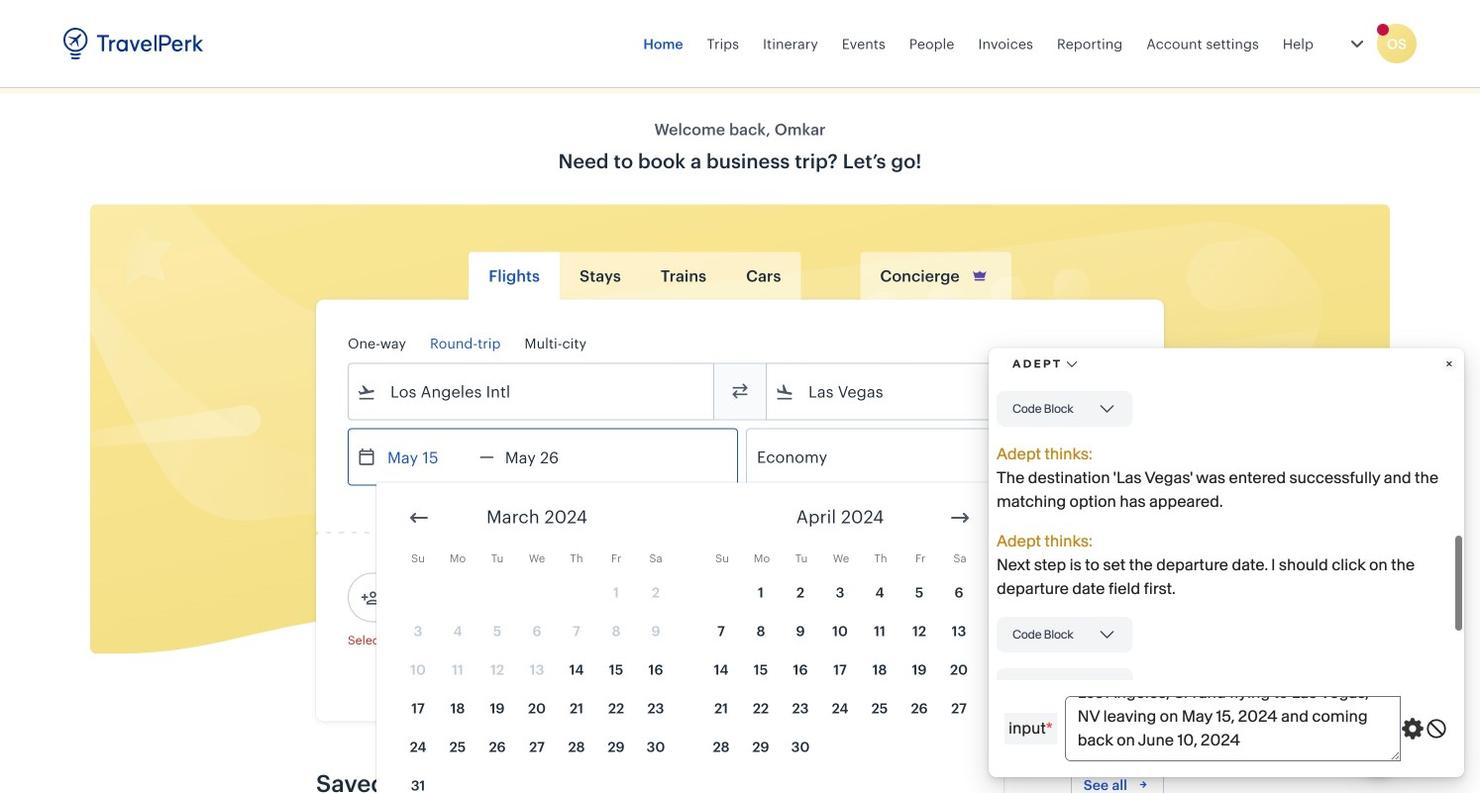 Task type: vqa. For each thing, say whether or not it's contained in the screenshot.
Calendar application
yes



Task type: locate. For each thing, give the bounding box(es) containing it.
Depart text field
[[377, 430, 480, 485]]

move backward to switch to the previous month. image
[[407, 506, 431, 530]]

move forward to switch to the next month. image
[[949, 506, 972, 530]]



Task type: describe. For each thing, give the bounding box(es) containing it.
To search field
[[795, 376, 1106, 408]]

Return text field
[[494, 430, 597, 485]]

From search field
[[377, 376, 688, 408]]

calendar application
[[377, 483, 1481, 794]]



